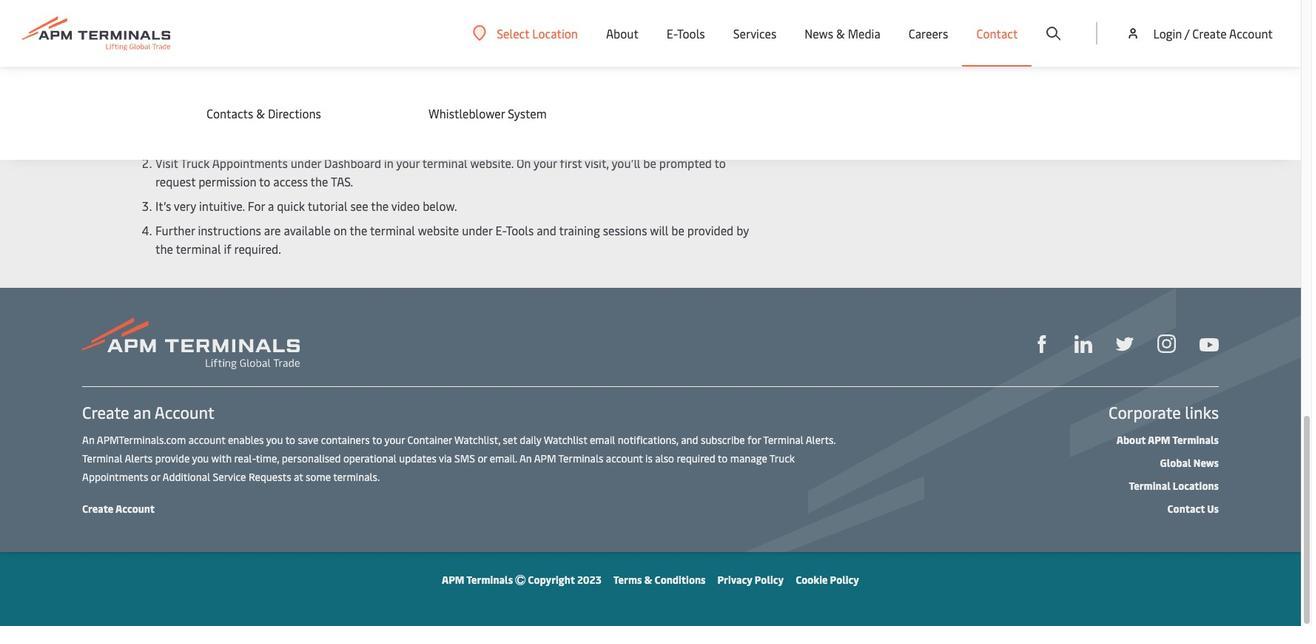 Task type: vqa. For each thing, say whether or not it's contained in the screenshot.
shall at left
no



Task type: locate. For each thing, give the bounding box(es) containing it.
to right prompted
[[715, 155, 726, 171]]

tools left training
[[506, 222, 534, 238]]

1 horizontal spatial appointments
[[212, 155, 288, 171]]

e- inside further instructions are available on the terminal website under e-tools and training sessions will be provided by the terminal if required.
[[496, 222, 506, 238]]

login / create account
[[1154, 25, 1274, 41]]

1 horizontal spatial terminal
[[764, 433, 804, 447]]

your up updates
[[385, 433, 405, 447]]

tas
[[137, 93, 157, 110]]

news left media
[[805, 25, 834, 41]]

real-
[[234, 452, 256, 466]]

1 vertical spatial news
[[1194, 456, 1219, 470]]

terms & conditions link
[[614, 573, 706, 587]]

0 vertical spatial truck
[[181, 155, 210, 171]]

news up locations
[[1194, 456, 1219, 470]]

& inside dropdown button
[[837, 25, 845, 41]]

1 horizontal spatial &
[[645, 573, 653, 587]]

or right sms
[[478, 452, 487, 466]]

2 vertical spatial terminal
[[176, 241, 221, 257]]

personalised
[[282, 452, 341, 466]]

terminals down watchlist
[[559, 452, 604, 466]]

via
[[439, 452, 452, 466]]

1 horizontal spatial tools
[[677, 25, 705, 41]]

below.
[[423, 198, 457, 214]]

manage
[[731, 452, 768, 466]]

website.
[[471, 155, 514, 171]]

1 horizontal spatial contact
[[1168, 502, 1205, 516]]

1 horizontal spatial news
[[1194, 456, 1219, 470]]

apmterminals.com
[[97, 433, 186, 447]]

appointments inside an apmterminals.com account enables you to save containers to your container watchlist, set daily watchlist email notifications, and subscribe for terminal alerts. terminal alerts provide you with real-time, personalised operational updates via sms or email. an apm terminals account is also required to manage truck appointments or additional service requests at some terminals.
[[82, 470, 148, 484]]

2 horizontal spatial terminal
[[423, 155, 468, 171]]

quick
[[277, 198, 305, 214]]

2 horizontal spatial &
[[837, 25, 845, 41]]

watchlist,
[[455, 433, 501, 447]]

account right an
[[155, 401, 215, 424]]

&
[[837, 25, 845, 41], [256, 105, 265, 121], [645, 573, 653, 587]]

1 vertical spatial e-
[[496, 222, 506, 238]]

1 horizontal spatial terminals
[[559, 452, 604, 466]]

2 vertical spatial terminal
[[1129, 479, 1171, 493]]

copyright
[[528, 573, 575, 587]]

terminals
[[1173, 433, 1219, 447], [559, 452, 604, 466], [467, 573, 513, 587]]

account up with
[[189, 433, 225, 447]]

under up access
[[291, 155, 321, 171]]

the left 'tas.'
[[311, 173, 328, 190]]

an
[[133, 401, 151, 424]]

e- inside "dropdown button"
[[667, 25, 677, 41]]

2 horizontal spatial be
[[672, 222, 685, 238]]

service
[[213, 470, 246, 484]]

shape link
[[1034, 334, 1051, 353]]

intuitive.
[[199, 198, 245, 214]]

account right /
[[1230, 25, 1274, 41]]

terminal left alerts
[[82, 452, 123, 466]]

2 vertical spatial be
[[672, 222, 685, 238]]

0 horizontal spatial about
[[606, 25, 639, 41]]

2 policy from the left
[[830, 573, 860, 587]]

you
[[266, 433, 283, 447], [192, 452, 209, 466]]

terminals.
[[333, 470, 380, 484]]

0 horizontal spatial news
[[805, 25, 834, 41]]

0 vertical spatial and
[[537, 222, 557, 238]]

required
[[677, 452, 716, 466]]

careers button
[[909, 0, 949, 67]]

be inside visit truck appointments under dashboard in your terminal website. on your first visit, you'll be prompted to request permission to access the tas.
[[644, 155, 657, 171]]

apm down daily
[[534, 452, 556, 466]]

1 horizontal spatial be
[[644, 155, 657, 171]]

0 vertical spatial appointments
[[212, 155, 288, 171]]

1 horizontal spatial apm
[[534, 452, 556, 466]]

dashboard
[[324, 155, 381, 171]]

news
[[805, 25, 834, 41], [1194, 456, 1219, 470]]

terminal locations
[[1129, 479, 1219, 493]]

0 vertical spatial create
[[1193, 25, 1227, 41]]

0 horizontal spatial and
[[537, 222, 557, 238]]

policy
[[755, 573, 784, 587], [830, 573, 860, 587]]

apm left ⓒ
[[442, 573, 465, 587]]

contact right careers
[[977, 25, 1018, 41]]

news & media
[[805, 25, 881, 41]]

0 horizontal spatial policy
[[755, 573, 784, 587]]

1 vertical spatial create
[[82, 401, 129, 424]]

& for terms
[[645, 573, 653, 587]]

1 horizontal spatial terminal
[[370, 222, 415, 238]]

visit,
[[585, 155, 609, 171]]

2 horizontal spatial apm
[[1148, 433, 1171, 447]]

tools inside e-tools "dropdown button"
[[677, 25, 705, 41]]

0 horizontal spatial truck
[[181, 155, 210, 171]]

tools left services
[[677, 25, 705, 41]]

facebook image
[[1034, 336, 1051, 353]]

account left "is"
[[606, 452, 643, 466]]

or down alerts
[[151, 470, 160, 484]]

for
[[748, 433, 761, 447]]

truck inside an apmterminals.com account enables you to save containers to your container watchlist, set daily watchlist email notifications, and subscribe for terminal alerts. terminal alerts provide you with real-time, personalised operational updates via sms or email. an apm terminals account is also required to manage truck appointments or additional service requests at some terminals.
[[770, 452, 795, 466]]

with
[[211, 452, 232, 466]]

ⓒ
[[515, 573, 526, 587]]

provide
[[155, 452, 190, 466]]

1 vertical spatial you
[[192, 452, 209, 466]]

0 horizontal spatial contact
[[977, 25, 1018, 41]]

2 vertical spatial &
[[645, 573, 653, 587]]

visit
[[155, 155, 178, 171]]

0 vertical spatial account
[[1230, 25, 1274, 41]]

0 horizontal spatial &
[[256, 105, 265, 121]]

0 vertical spatial e-
[[667, 25, 677, 41]]

the down further at left
[[155, 241, 173, 257]]

accessing
[[82, 93, 134, 110]]

e- right about dropdown button
[[667, 25, 677, 41]]

1 vertical spatial account
[[606, 452, 643, 466]]

1 vertical spatial under
[[462, 222, 493, 238]]

1 horizontal spatial account
[[606, 452, 643, 466]]

you left with
[[192, 452, 209, 466]]

available
[[284, 222, 331, 238]]

1 vertical spatial about
[[1117, 433, 1146, 447]]

privacy
[[718, 573, 753, 587]]

1 horizontal spatial and
[[681, 433, 699, 447]]

1 horizontal spatial e-
[[667, 25, 677, 41]]

appointments down alerts
[[82, 470, 148, 484]]

2 vertical spatial terminals
[[467, 573, 513, 587]]

you up 'time,'
[[266, 433, 283, 447]]

about down corporate
[[1117, 433, 1146, 447]]

0 vertical spatial terminal
[[764, 433, 804, 447]]

notifications,
[[618, 433, 679, 447]]

& right the contacts
[[256, 105, 265, 121]]

linkedin__x28_alt_x29__3_ link
[[1075, 334, 1093, 353]]

login
[[1154, 25, 1183, 41]]

1 vertical spatial tools
[[506, 222, 534, 238]]

1 horizontal spatial policy
[[830, 573, 860, 587]]

an left apmterminals.com at the bottom left of page
[[82, 433, 95, 447]]

1 vertical spatial and
[[681, 433, 699, 447]]

contact us
[[1168, 502, 1219, 516]]

linkedin image
[[1075, 336, 1093, 353]]

1 vertical spatial terminals
[[559, 452, 604, 466]]

privacy policy link
[[718, 573, 784, 587]]

terminal locations link
[[1129, 479, 1219, 493]]

contact down locations
[[1168, 502, 1205, 516]]

if
[[224, 241, 231, 257]]

0 horizontal spatial under
[[291, 155, 321, 171]]

0 horizontal spatial you
[[192, 452, 209, 466]]

about
[[606, 25, 639, 41], [1117, 433, 1146, 447]]

terminal left if
[[176, 241, 221, 257]]

terms & conditions
[[614, 573, 706, 587]]

0 horizontal spatial tools
[[506, 222, 534, 238]]

1 horizontal spatial you
[[266, 433, 283, 447]]

be left easier…
[[206, 93, 219, 110]]

appointments up permission
[[212, 155, 288, 171]]

1 horizontal spatial about
[[1117, 433, 1146, 447]]

policy right cookie
[[830, 573, 860, 587]]

1 horizontal spatial an
[[520, 452, 532, 466]]

select location button
[[473, 25, 578, 41]]

1 vertical spatial be
[[644, 155, 657, 171]]

very
[[174, 198, 196, 214]]

and left training
[[537, 222, 557, 238]]

truck right manage
[[770, 452, 795, 466]]

set
[[503, 433, 517, 447]]

e- right website
[[496, 222, 506, 238]]

it's
[[155, 198, 171, 214]]

e-tools
[[667, 25, 705, 41]]

0 horizontal spatial or
[[151, 470, 160, 484]]

further instructions are available on the terminal website under e-tools and training sessions will be provided by the terminal if required.
[[155, 222, 749, 257]]

to
[[715, 155, 726, 171], [259, 173, 271, 190], [286, 433, 295, 447], [372, 433, 382, 447], [718, 452, 728, 466]]

2 vertical spatial create
[[82, 502, 114, 516]]

email.
[[490, 452, 517, 466]]

terminal down video
[[370, 222, 415, 238]]

location
[[533, 25, 578, 41]]

1 horizontal spatial under
[[462, 222, 493, 238]]

0 vertical spatial tools
[[677, 25, 705, 41]]

0 horizontal spatial e-
[[496, 222, 506, 238]]

& for news
[[837, 25, 845, 41]]

be right will on the top
[[672, 222, 685, 238]]

0 vertical spatial contact
[[977, 25, 1018, 41]]

1 policy from the left
[[755, 573, 784, 587]]

0 horizontal spatial be
[[206, 93, 219, 110]]

alerts.
[[806, 433, 836, 447]]

under
[[291, 155, 321, 171], [462, 222, 493, 238]]

news inside dropdown button
[[805, 25, 834, 41]]

terminal right for
[[764, 433, 804, 447]]

see
[[351, 198, 369, 214]]

0 vertical spatial news
[[805, 25, 834, 41]]

2 horizontal spatial terminal
[[1129, 479, 1171, 493]]

and up required
[[681, 433, 699, 447]]

1 horizontal spatial truck
[[770, 452, 795, 466]]

an down daily
[[520, 452, 532, 466]]

account down alerts
[[116, 502, 155, 516]]

policy for privacy policy
[[755, 573, 784, 587]]

1 vertical spatial an
[[520, 452, 532, 466]]

1 vertical spatial &
[[256, 105, 265, 121]]

terminals up global news at the bottom right of page
[[1173, 433, 1219, 447]]

your right in at the top left
[[396, 155, 420, 171]]

create for create account
[[82, 502, 114, 516]]

will
[[650, 222, 669, 238]]

about apm terminals
[[1117, 433, 1219, 447]]

account
[[189, 433, 225, 447], [606, 452, 643, 466]]

container
[[408, 433, 452, 447]]

containers
[[321, 433, 370, 447]]

news & media button
[[805, 0, 881, 67]]

daily
[[520, 433, 542, 447]]

0 vertical spatial apm
[[1148, 433, 1171, 447]]

appointments inside visit truck appointments under dashboard in your terminal website. on your first visit, you'll be prompted to request permission to access the tas.
[[212, 155, 288, 171]]

0 horizontal spatial account
[[189, 433, 225, 447]]

first
[[560, 155, 582, 171]]

0 vertical spatial terminal
[[423, 155, 468, 171]]

1 vertical spatial truck
[[770, 452, 795, 466]]

0 horizontal spatial terminal
[[82, 452, 123, 466]]

terminal down global
[[1129, 479, 1171, 493]]

1 vertical spatial appointments
[[82, 470, 148, 484]]

terminal
[[764, 433, 804, 447], [82, 452, 123, 466], [1129, 479, 1171, 493]]

& left media
[[837, 25, 845, 41]]

visit truck appointments under dashboard in your terminal website. on your first visit, you'll be prompted to request permission to access the tas.
[[155, 155, 726, 190]]

0 vertical spatial under
[[291, 155, 321, 171]]

0 vertical spatial be
[[206, 93, 219, 110]]

0 horizontal spatial appointments
[[82, 470, 148, 484]]

terminals left ⓒ
[[467, 573, 513, 587]]

2 vertical spatial apm
[[442, 573, 465, 587]]

truck up request
[[181, 155, 210, 171]]

subscribe
[[701, 433, 745, 447]]

apm down corporate links
[[1148, 433, 1171, 447]]

terminal up below.
[[423, 155, 468, 171]]

0 horizontal spatial apm
[[442, 573, 465, 587]]

2 horizontal spatial terminals
[[1173, 433, 1219, 447]]

to down subscribe
[[718, 452, 728, 466]]

policy right privacy
[[755, 573, 784, 587]]

about left e-tools
[[606, 25, 639, 41]]

privacy policy
[[718, 573, 784, 587]]

0 vertical spatial &
[[837, 25, 845, 41]]

corporate links
[[1109, 401, 1219, 424]]

whistleblower
[[429, 105, 505, 121]]

your inside an apmterminals.com account enables you to save containers to your container watchlist, set daily watchlist email notifications, and subscribe for terminal alerts. terminal alerts provide you with real-time, personalised operational updates via sms or email. an apm terminals account is also required to manage truck appointments or additional service requests at some terminals.
[[385, 433, 405, 447]]

e-
[[667, 25, 677, 41], [496, 222, 506, 238]]

1 vertical spatial apm
[[534, 452, 556, 466]]

contact
[[977, 25, 1018, 41], [1168, 502, 1205, 516]]

be right you'll
[[644, 155, 657, 171]]

0 vertical spatial terminals
[[1173, 433, 1219, 447]]

you'll
[[612, 155, 641, 171]]

1 vertical spatial contact
[[1168, 502, 1205, 516]]

under right website
[[462, 222, 493, 238]]

0 vertical spatial or
[[478, 452, 487, 466]]

0 vertical spatial account
[[189, 433, 225, 447]]

0 vertical spatial about
[[606, 25, 639, 41]]

provided
[[688, 222, 734, 238]]

under inside further instructions are available on the terminal website under e-tools and training sessions will be provided by the terminal if required.
[[462, 222, 493, 238]]

your
[[396, 155, 420, 171], [534, 155, 557, 171], [385, 433, 405, 447]]

0 vertical spatial an
[[82, 433, 95, 447]]

tools inside further instructions are available on the terminal website under e-tools and training sessions will be provided by the terminal if required.
[[506, 222, 534, 238]]

& right "terms"
[[645, 573, 653, 587]]



Task type: describe. For each thing, give the bounding box(es) containing it.
at
[[294, 470, 303, 484]]

your right 'on'
[[534, 155, 557, 171]]

0 horizontal spatial an
[[82, 433, 95, 447]]

system
[[508, 105, 547, 121]]

us
[[1208, 502, 1219, 516]]

and inside further instructions are available on the terminal website under e-tools and training sessions will be provided by the terminal if required.
[[537, 222, 557, 238]]

time,
[[256, 452, 279, 466]]

contact for contact us
[[1168, 502, 1205, 516]]

and inside an apmterminals.com account enables you to save containers to your container watchlist, set daily watchlist email notifications, and subscribe for terminal alerts. terminal alerts provide you with real-time, personalised operational updates via sms or email. an apm terminals account is also required to manage truck appointments or additional service requests at some terminals.
[[681, 433, 699, 447]]

operational
[[343, 452, 397, 466]]

1 horizontal spatial or
[[478, 452, 487, 466]]

access
[[273, 173, 308, 190]]

alerts
[[125, 452, 153, 466]]

for
[[248, 198, 265, 214]]

does
[[129, 53, 173, 81]]

apm inside an apmterminals.com account enables you to save containers to your container watchlist, set daily watchlist email notifications, and subscribe for terminal alerts. terminal alerts provide you with real-time, personalised operational updates via sms or email. an apm terminals account is also required to manage truck appointments or additional service requests at some terminals.
[[534, 452, 556, 466]]

directions
[[268, 105, 321, 121]]

media
[[848, 25, 881, 41]]

video
[[392, 198, 420, 214]]

about apm terminals link
[[1117, 433, 1219, 447]]

the inside visit truck appointments under dashboard in your terminal website. on your first visit, you'll be prompted to request permission to access the tas.
[[311, 173, 328, 190]]

email
[[590, 433, 616, 447]]

corporate
[[1109, 401, 1182, 424]]

2023
[[577, 573, 602, 587]]

watchlist
[[544, 433, 588, 447]]

a
[[268, 198, 274, 214]]

create account link
[[82, 502, 155, 516]]

some
[[306, 470, 331, 484]]

be inside further instructions are available on the terminal website under e-tools and training sessions will be provided by the terminal if required.
[[672, 222, 685, 238]]

easier…
[[222, 93, 259, 110]]

enables
[[228, 433, 264, 447]]

the right see
[[371, 198, 389, 214]]

1 vertical spatial terminal
[[82, 452, 123, 466]]

0 horizontal spatial terminal
[[176, 241, 221, 257]]

2 vertical spatial account
[[116, 502, 155, 516]]

it's very intuitive. for a quick tutorial see the video below.
[[155, 198, 457, 214]]

cookie policy link
[[796, 573, 860, 587]]

prompted
[[660, 155, 712, 171]]

is
[[646, 452, 653, 466]]

global news
[[1161, 456, 1219, 470]]

by
[[737, 222, 749, 238]]

links
[[1186, 401, 1219, 424]]

sessions
[[603, 222, 648, 238]]

terms
[[614, 573, 642, 587]]

& for contacts
[[256, 105, 265, 121]]

0 vertical spatial you
[[266, 433, 283, 447]]

to left save
[[286, 433, 295, 447]]

e-tools button
[[667, 0, 705, 67]]

save
[[298, 433, 319, 447]]

fill 44 link
[[1117, 334, 1134, 353]]

additional
[[163, 470, 210, 484]]

services
[[733, 25, 777, 41]]

in
[[384, 155, 394, 171]]

further
[[155, 222, 195, 238]]

under inside visit truck appointments under dashboard in your terminal website. on your first visit, you'll be prompted to request permission to access the tas.
[[291, 155, 321, 171]]

requests
[[249, 470, 291, 484]]

how
[[82, 53, 124, 81]]

tutorial
[[308, 198, 348, 214]]

locations
[[1173, 479, 1219, 493]]

the right "on"
[[350, 222, 368, 238]]

apmt footer logo image
[[82, 318, 300, 369]]

contact us link
[[1168, 502, 1219, 516]]

accessing tas couldn't be easier…
[[82, 93, 259, 110]]

tas.
[[331, 173, 353, 190]]

1 vertical spatial or
[[151, 470, 160, 484]]

you tube link
[[1200, 334, 1219, 353]]

policy for cookie policy
[[830, 573, 860, 587]]

to up operational
[[372, 433, 382, 447]]

website
[[418, 222, 459, 238]]

about for about apm terminals
[[1117, 433, 1146, 447]]

whistleblower system
[[429, 105, 547, 121]]

sms
[[455, 452, 475, 466]]

required.
[[234, 241, 281, 257]]

0 horizontal spatial terminals
[[467, 573, 513, 587]]

instagram image
[[1158, 335, 1177, 353]]

twitter image
[[1117, 336, 1134, 353]]

contacts & directions
[[207, 105, 321, 121]]

contacts & directions link
[[207, 105, 399, 121]]

permission
[[199, 173, 257, 190]]

truck inside visit truck appointments under dashboard in your terminal website. on your first visit, you'll be prompted to request permission to access the tas.
[[181, 155, 210, 171]]

about for about
[[606, 25, 639, 41]]

create an account
[[82, 401, 215, 424]]

instructions
[[198, 222, 261, 238]]

youtube image
[[1200, 338, 1219, 352]]

1 vertical spatial account
[[155, 401, 215, 424]]

contact for contact
[[977, 25, 1018, 41]]

on
[[334, 222, 347, 238]]

terminals inside an apmterminals.com account enables you to save containers to your container watchlist, set daily watchlist email notifications, and subscribe for terminal alerts. terminal alerts provide you with real-time, personalised operational updates via sms or email. an apm terminals account is also required to manage truck appointments or additional service requests at some terminals.
[[559, 452, 604, 466]]

1 vertical spatial terminal
[[370, 222, 415, 238]]

updates
[[399, 452, 437, 466]]

login / create account link
[[1126, 0, 1274, 67]]

request
[[155, 173, 196, 190]]

are
[[264, 222, 281, 238]]

to up a
[[259, 173, 271, 190]]

it
[[178, 53, 190, 81]]

contact button
[[977, 0, 1018, 67]]

create for create an account
[[82, 401, 129, 424]]

terminal inside visit truck appointments under dashboard in your terminal website. on your first visit, you'll be prompted to request permission to access the tas.
[[423, 155, 468, 171]]

select location
[[497, 25, 578, 41]]

select
[[497, 25, 530, 41]]

global news link
[[1161, 456, 1219, 470]]



